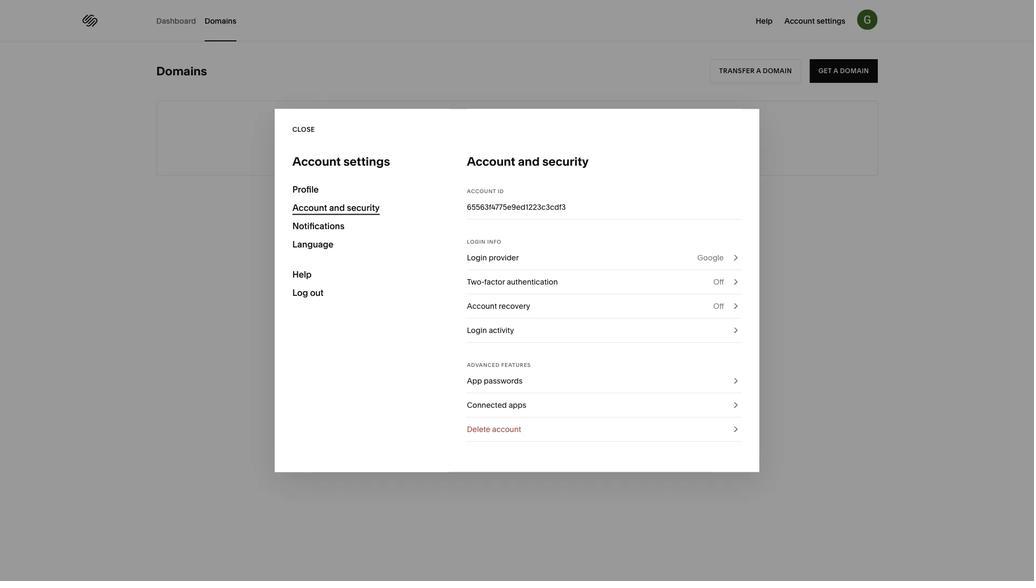 Task type: describe. For each thing, give the bounding box(es) containing it.
id
[[498, 188, 504, 194]]

log
[[293, 288, 308, 298]]

domain for get a domain
[[840, 67, 869, 75]]

transfer a domain
[[719, 67, 792, 75]]

account inside account settings link
[[785, 16, 815, 25]]

log out
[[293, 288, 324, 298]]

delete account link
[[467, 418, 742, 441]]

tab list containing dashboard
[[156, 0, 245, 41]]

factor
[[484, 277, 505, 287]]

transfer a domain link
[[710, 59, 801, 83]]

login provider
[[467, 253, 519, 262]]

a for get
[[834, 67, 838, 75]]

and inside account and security link
[[329, 203, 345, 213]]

0 vertical spatial settings
[[817, 16, 846, 25]]

0 vertical spatial domains
[[205, 16, 236, 25]]

dashboard button
[[156, 0, 196, 41]]

provider
[[489, 253, 519, 262]]

app passwords link
[[467, 369, 742, 393]]

log out link
[[293, 284, 432, 302]]

domain for transfer a domain
[[763, 67, 792, 75]]

two-
[[467, 277, 484, 287]]

help for account
[[756, 16, 773, 25]]

notifications
[[293, 221, 345, 232]]

0 horizontal spatial settings
[[344, 154, 390, 169]]

delete
[[467, 425, 490, 434]]

language
[[293, 239, 334, 250]]

connected
[[467, 401, 507, 410]]

apps
[[509, 401, 527, 410]]

1 vertical spatial account settings
[[293, 154, 390, 169]]

domains button
[[205, 0, 236, 41]]

profile link
[[293, 181, 432, 199]]

1 horizontal spatial account settings
[[785, 16, 846, 25]]

0 vertical spatial and
[[518, 154, 540, 169]]

out
[[310, 288, 324, 298]]

close
[[293, 126, 315, 134]]

login activity
[[467, 326, 514, 335]]

off for two-factor authentication
[[713, 277, 724, 287]]

notifications link
[[293, 217, 432, 236]]

help link for account settings
[[756, 15, 773, 26]]

transfer
[[719, 67, 755, 75]]

1 vertical spatial account and security
[[293, 203, 380, 213]]

get
[[819, 67, 832, 75]]

account
[[492, 425, 521, 434]]

advanced features
[[467, 362, 531, 368]]



Task type: vqa. For each thing, say whether or not it's contained in the screenshot.


Task type: locate. For each thing, give the bounding box(es) containing it.
a for transfer
[[757, 67, 761, 75]]

login down login info
[[467, 253, 487, 262]]

account settings
[[785, 16, 846, 25], [293, 154, 390, 169]]

1 vertical spatial help
[[293, 270, 312, 280]]

1 vertical spatial and
[[329, 203, 345, 213]]

2 login from the top
[[467, 253, 487, 262]]

help for log
[[293, 270, 312, 280]]

0 vertical spatial account settings
[[785, 16, 846, 25]]

get a domain link
[[810, 59, 878, 83]]

1 vertical spatial settings
[[344, 154, 390, 169]]

login info
[[467, 238, 502, 245]]

a right transfer
[[757, 67, 761, 75]]

domain right transfer
[[763, 67, 792, 75]]

account recovery
[[467, 302, 530, 311]]

1 horizontal spatial domain
[[840, 67, 869, 75]]

account and security up 'notifications'
[[293, 203, 380, 213]]

2 off from the top
[[713, 302, 724, 311]]

connected apps link
[[467, 394, 742, 417]]

off for account recovery
[[713, 302, 724, 311]]

0 vertical spatial security
[[542, 154, 589, 169]]

domains down the dashboard
[[156, 64, 207, 78]]

0 vertical spatial login
[[467, 238, 486, 245]]

1 vertical spatial security
[[347, 203, 380, 213]]

dashboard
[[156, 16, 196, 25]]

login for login activity
[[467, 326, 487, 335]]

login left info
[[467, 238, 486, 245]]

0 vertical spatial help
[[756, 16, 773, 25]]

settings up get
[[817, 16, 846, 25]]

login inside login activity link
[[467, 326, 487, 335]]

close button
[[293, 109, 315, 151]]

0 horizontal spatial a
[[757, 67, 761, 75]]

two-factor authentication
[[467, 277, 558, 287]]

3 login from the top
[[467, 326, 487, 335]]

a right get
[[834, 67, 838, 75]]

profile
[[293, 185, 319, 195]]

0 vertical spatial account and security
[[467, 154, 589, 169]]

1 vertical spatial domains
[[156, 64, 207, 78]]

2 a from the left
[[834, 67, 838, 75]]

1 horizontal spatial a
[[834, 67, 838, 75]]

0 horizontal spatial security
[[347, 203, 380, 213]]

0 horizontal spatial account and security
[[293, 203, 380, 213]]

domains right the dashboard
[[205, 16, 236, 25]]

login left activity
[[467, 326, 487, 335]]

and up 65563f4775e9ed1223c3cdf3
[[518, 154, 540, 169]]

0 horizontal spatial domain
[[763, 67, 792, 75]]

app
[[467, 377, 482, 386]]

settings up profile link
[[344, 154, 390, 169]]

tab list
[[156, 0, 245, 41]]

1 horizontal spatial settings
[[817, 16, 846, 25]]

recovery
[[499, 302, 530, 311]]

2 domain from the left
[[840, 67, 869, 75]]

account inside account and security link
[[293, 203, 327, 213]]

domains
[[205, 16, 236, 25], [156, 64, 207, 78]]

advanced
[[467, 362, 500, 368]]

1 vertical spatial help link
[[293, 266, 432, 284]]

a
[[757, 67, 761, 75], [834, 67, 838, 75]]

help link left account settings link
[[756, 15, 773, 26]]

1 vertical spatial off
[[713, 302, 724, 311]]

help link
[[756, 15, 773, 26], [293, 266, 432, 284]]

domain right get
[[840, 67, 869, 75]]

security
[[542, 154, 589, 169], [347, 203, 380, 213]]

0 horizontal spatial help link
[[293, 266, 432, 284]]

1 horizontal spatial account and security
[[467, 154, 589, 169]]

off
[[713, 277, 724, 287], [713, 302, 724, 311]]

0 horizontal spatial help
[[293, 270, 312, 280]]

help
[[756, 16, 773, 25], [293, 270, 312, 280]]

account and security link
[[293, 199, 432, 217]]

0 horizontal spatial and
[[329, 203, 345, 213]]

account settings up profile link
[[293, 154, 390, 169]]

language link
[[293, 236, 432, 254]]

app passwords
[[467, 377, 523, 386]]

authentication
[[507, 277, 558, 287]]

1 off from the top
[[713, 277, 724, 287]]

help link for log out
[[293, 266, 432, 284]]

1 domain from the left
[[763, 67, 792, 75]]

and
[[518, 154, 540, 169], [329, 203, 345, 213]]

1 a from the left
[[757, 67, 761, 75]]

help left account settings link
[[756, 16, 773, 25]]

0 vertical spatial help link
[[756, 15, 773, 26]]

account id
[[467, 188, 504, 194]]

account settings link
[[785, 15, 846, 26]]

65563f4775e9ed1223c3cdf3
[[467, 203, 566, 212]]

2 vertical spatial login
[[467, 326, 487, 335]]

login for login info
[[467, 238, 486, 245]]

help link down language link
[[293, 266, 432, 284]]

account settings up get
[[785, 16, 846, 25]]

1 horizontal spatial help
[[756, 16, 773, 25]]

connected apps
[[467, 401, 527, 410]]

account
[[785, 16, 815, 25], [293, 154, 341, 169], [467, 154, 516, 169], [467, 188, 496, 194], [293, 203, 327, 213], [467, 302, 497, 311]]

1 horizontal spatial help link
[[756, 15, 773, 26]]

account and security up id
[[467, 154, 589, 169]]

login
[[467, 238, 486, 245], [467, 253, 487, 262], [467, 326, 487, 335]]

0 vertical spatial off
[[713, 277, 724, 287]]

domain
[[763, 67, 792, 75], [840, 67, 869, 75]]

passwords
[[484, 377, 523, 386]]

account and security
[[467, 154, 589, 169], [293, 203, 380, 213]]

features
[[501, 362, 531, 368]]

delete account
[[467, 425, 521, 434]]

1 horizontal spatial security
[[542, 154, 589, 169]]

1 login from the top
[[467, 238, 486, 245]]

login activity link
[[467, 319, 742, 342]]

0 horizontal spatial account settings
[[293, 154, 390, 169]]

activity
[[489, 326, 514, 335]]

1 vertical spatial login
[[467, 253, 487, 262]]

settings
[[817, 16, 846, 25], [344, 154, 390, 169]]

info
[[487, 238, 502, 245]]

1 horizontal spatial and
[[518, 154, 540, 169]]

get a domain
[[819, 67, 869, 75]]

and up 'notifications'
[[329, 203, 345, 213]]

help up log
[[293, 270, 312, 280]]

login for login provider
[[467, 253, 487, 262]]

google
[[698, 253, 724, 262]]



